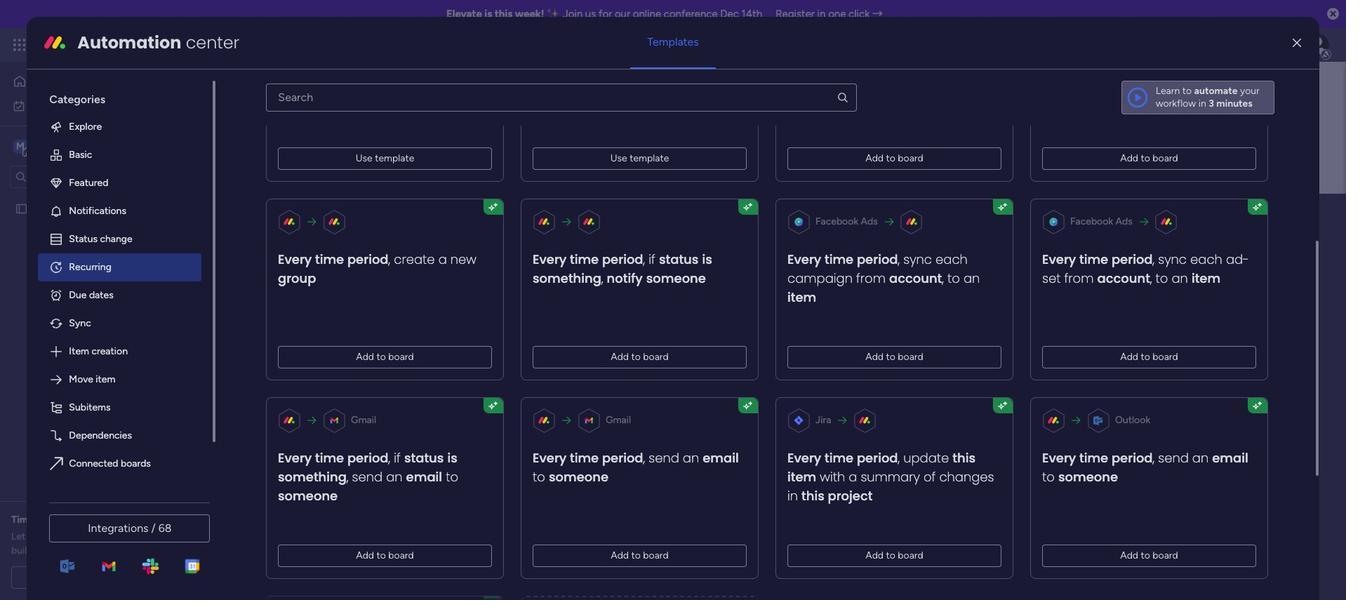 Task type: vqa. For each thing, say whether or not it's contained in the screenshot.
bottommost work
yes



Task type: locate. For each thing, give the bounding box(es) containing it.
0 horizontal spatial facebook ads
[[816, 215, 878, 227]]

1 vertical spatial status
[[404, 449, 444, 467]]

1 horizontal spatial ads
[[1116, 215, 1133, 227]]

a left 'new'
[[439, 250, 447, 268]]

for right the "us"
[[599, 8, 612, 20]]

2 gmail from the left
[[606, 414, 631, 426]]

2 account from the left
[[1098, 269, 1150, 287]]

option down featured
[[0, 196, 179, 199]]

1 gmail from the left
[[351, 414, 376, 426]]

0 horizontal spatial each
[[936, 250, 968, 268]]

1 template from the left
[[375, 152, 415, 164]]

ads up , sync each ad- set from
[[1116, 215, 1133, 227]]

a inside every time period , create a new group
[[439, 250, 447, 268]]

status for an
[[404, 449, 444, 467]]

a up "project"
[[849, 468, 857, 486]]

notifications option
[[38, 197, 202, 225]]

if inside every time period , if status is something , send an email to someone
[[394, 449, 401, 467]]

0 horizontal spatial use template button
[[278, 147, 492, 170]]

is for every time period , if status is something , send an email to someone
[[448, 449, 458, 467]]

ads
[[861, 215, 878, 227], [1116, 215, 1133, 227]]

1 use template from the left
[[356, 152, 415, 164]]

from right set
[[1065, 269, 1094, 287]]

explore option
[[38, 113, 202, 141]]

featured
[[69, 177, 108, 189]]

0 horizontal spatial something
[[278, 468, 347, 486]]

0 horizontal spatial a
[[89, 571, 94, 583]]

1 horizontal spatial use template button
[[533, 147, 747, 170]]

0 vertical spatial a
[[439, 250, 447, 268]]

0 horizontal spatial use template
[[356, 152, 415, 164]]

main workspace down "explore"
[[32, 139, 115, 153]]

time inside every time period , create a new group
[[315, 250, 344, 268]]

2 every time period , send an email to someone add to board from the left
[[1042, 449, 1249, 561]]

notify
[[607, 269, 643, 287]]

2 facebook ads from the left
[[1071, 215, 1133, 227]]

you've
[[136, 531, 164, 543]]

0 vertical spatial boards
[[303, 283, 338, 296]]

account , to an item for campaign
[[788, 269, 980, 306]]

move item option
[[38, 366, 202, 394]]

if for an
[[394, 449, 401, 467]]

0 horizontal spatial our
[[28, 531, 42, 543]]

every time period
[[788, 250, 898, 268], [1042, 250, 1153, 268]]

status
[[659, 250, 699, 268], [404, 449, 444, 467]]

ads for set
[[1116, 215, 1133, 227]]

period inside every time period , if status is something , notify someone
[[602, 250, 644, 268]]

1 horizontal spatial template
[[630, 152, 669, 164]]

0 horizontal spatial public board image
[[15, 202, 28, 215]]

m
[[16, 140, 25, 152]]

this up changes
[[953, 449, 976, 467]]

work for monday
[[113, 36, 139, 53]]

1 ads from the left
[[861, 215, 878, 227]]

for
[[599, 8, 612, 20], [36, 514, 49, 526]]

2 horizontal spatial email
[[1212, 449, 1249, 467]]

ads up the , sync each campaign from
[[861, 215, 878, 227]]

0 horizontal spatial boards
[[121, 457, 151, 469]]

our up so
[[28, 531, 42, 543]]

schedule a meeting button
[[11, 566, 168, 589]]

so
[[33, 545, 43, 557]]

in inside with a summary of changes in
[[788, 487, 798, 504]]

workspace
[[60, 139, 115, 153], [410, 199, 530, 230], [486, 317, 534, 329]]

work right monday
[[113, 36, 139, 53]]

1 vertical spatial review
[[80, 531, 109, 543]]

account for from
[[889, 269, 942, 287]]

1 vertical spatial boards
[[121, 457, 151, 469]]

something inside every time period , if status is something , send an email to someone
[[278, 468, 347, 486]]

every time period up campaign
[[788, 250, 898, 268]]

0 vertical spatial for
[[599, 8, 612, 20]]

2 account , to an item from the left
[[1098, 269, 1221, 287]]

1 horizontal spatial use
[[611, 152, 627, 164]]

2 horizontal spatial a
[[849, 468, 857, 486]]

someone
[[646, 269, 706, 287], [549, 468, 609, 486], [1059, 468, 1118, 486], [278, 487, 338, 504]]

1 horizontal spatial sync
[[1158, 250, 1187, 268]]

workspace image
[[13, 139, 27, 154]]

2 use from the left
[[611, 152, 627, 164]]

and
[[297, 317, 314, 329]]

1 vertical spatial something
[[278, 468, 347, 486]]

due dates option
[[38, 281, 202, 309]]

this
[[495, 8, 513, 20], [468, 317, 484, 329], [953, 449, 976, 467], [802, 487, 825, 504]]

,
[[389, 250, 391, 268], [644, 250, 645, 268], [898, 250, 900, 268], [1153, 250, 1155, 268], [602, 269, 603, 287], [942, 269, 944, 287], [1150, 269, 1152, 287], [389, 449, 391, 467], [644, 449, 645, 467], [898, 449, 900, 467], [1153, 449, 1155, 467], [347, 468, 349, 486]]

review up the what
[[96, 514, 127, 526]]

0 horizontal spatial work
[[47, 99, 68, 111]]

item inside account , to an item
[[788, 288, 817, 306]]

0 horizontal spatial of
[[84, 545, 93, 557]]

1 horizontal spatial send
[[649, 449, 679, 467]]

each for , sync each campaign from
[[936, 250, 968, 268]]

1 horizontal spatial from
[[1065, 269, 1094, 287]]

dependencies
[[69, 429, 132, 441]]

0 vertical spatial is
[[484, 8, 492, 20]]

main inside workspace selection element
[[32, 139, 57, 153]]

something inside every time period , if status is something , notify someone
[[533, 269, 602, 287]]

gmail for , if
[[351, 414, 376, 426]]

main
[[32, 139, 57, 153], [350, 199, 404, 230]]

our left online
[[615, 8, 630, 20]]

send
[[649, 449, 679, 467], [1158, 449, 1189, 467], [352, 468, 383, 486]]

a inside button
[[89, 571, 94, 583]]

our inside time for an expert review let our experts review what you've built so far. free of charge
[[28, 531, 42, 543]]

if inside every time period , if status is something , notify someone
[[649, 250, 656, 268]]

email for outlook
[[1212, 449, 1249, 467]]

this inside this item
[[953, 449, 976, 467]]

/
[[151, 521, 156, 535]]

automation
[[77, 31, 181, 54]]

2 use template button from the left
[[533, 147, 747, 170]]

account
[[889, 269, 942, 287], [1098, 269, 1150, 287]]

due
[[69, 289, 87, 301]]

boards inside option
[[121, 457, 151, 469]]

0 vertical spatial if
[[649, 250, 656, 268]]

something for every time period , if status is something , notify someone
[[533, 269, 602, 287]]

0 vertical spatial main workspace
[[32, 139, 115, 153]]

send inside every time period , if status is something , send an email to someone
[[352, 468, 383, 486]]

an inside every time period , if status is something , send an email to someone
[[386, 468, 403, 486]]

from inside the , sync each campaign from
[[856, 269, 886, 287]]

work right 'my'
[[47, 99, 68, 111]]

item inside option
[[96, 373, 115, 385]]

status
[[69, 233, 98, 245]]

1 vertical spatial a
[[849, 468, 857, 486]]

0 horizontal spatial main
[[32, 139, 57, 153]]

search image
[[836, 91, 849, 104]]

0 vertical spatial main
[[32, 139, 57, 153]]

1 horizontal spatial facebook ads
[[1071, 215, 1133, 227]]

1 horizontal spatial email
[[703, 449, 739, 467]]

subitems option
[[38, 394, 202, 422]]

of right the free
[[84, 545, 93, 557]]

2 template from the left
[[630, 152, 669, 164]]

None search field
[[266, 83, 857, 111]]

review up the charge
[[80, 531, 109, 543]]

each
[[936, 250, 968, 268], [1191, 250, 1223, 268]]

from right campaign
[[856, 269, 886, 287]]

1 horizontal spatial a
[[439, 250, 447, 268]]

charge
[[96, 545, 126, 557]]

0 horizontal spatial account
[[889, 269, 942, 287]]

update
[[904, 449, 949, 467]]

1 horizontal spatial account
[[1098, 269, 1150, 287]]

use template for 1st the 'use template' button from right
[[611, 152, 669, 164]]

0 horizontal spatial every time period
[[788, 250, 898, 268]]

sync option
[[38, 309, 202, 337]]

1 vertical spatial main workspace
[[350, 199, 530, 230]]

0 vertical spatial something
[[533, 269, 602, 287]]

facebook for set
[[1071, 215, 1113, 227]]

2 vertical spatial is
[[448, 449, 458, 467]]

work
[[113, 36, 139, 53], [47, 99, 68, 111]]

0 horizontal spatial status
[[404, 449, 444, 467]]

2 ads from the left
[[1116, 215, 1133, 227]]

1 horizontal spatial public board image
[[265, 347, 281, 363]]

my work button
[[8, 94, 151, 117]]

with
[[820, 468, 845, 486]]

sync inside the , sync each campaign from
[[904, 250, 932, 268]]

in left 3
[[1198, 97, 1206, 109]]

1 horizontal spatial account , to an item
[[1098, 269, 1221, 287]]

0 horizontal spatial facebook
[[816, 215, 859, 227]]

connected
[[69, 457, 118, 469]]

email inside every time period , if status is something , send an email to someone
[[406, 468, 442, 486]]

boards up the and in the left of the page
[[303, 283, 338, 296]]

every
[[278, 250, 312, 268], [533, 250, 567, 268], [788, 250, 822, 268], [1042, 250, 1076, 268], [278, 449, 312, 467], [533, 449, 567, 467], [788, 449, 822, 467], [1042, 449, 1076, 467]]

, inside , sync each ad- set from
[[1153, 250, 1155, 268]]

1 vertical spatial is
[[702, 250, 713, 268]]

0 horizontal spatial if
[[394, 449, 401, 467]]

add to board
[[866, 152, 924, 164], [1121, 152, 1178, 164], [356, 351, 414, 363], [611, 351, 669, 363], [866, 351, 924, 363], [1121, 351, 1178, 363], [356, 549, 414, 561], [866, 549, 924, 561]]

0 horizontal spatial for
[[36, 514, 49, 526]]

from
[[856, 269, 886, 287], [1065, 269, 1094, 287]]

1 account , to an item from the left
[[788, 269, 980, 306]]

1 facebook from the left
[[816, 215, 859, 227]]

1 facebook ads from the left
[[816, 215, 878, 227]]

3
[[1209, 97, 1214, 109]]

your
[[1240, 85, 1260, 97]]

0 horizontal spatial main workspace
[[32, 139, 115, 153]]

public board image
[[15, 202, 28, 215], [265, 347, 281, 363]]

a inside with a summary of changes in
[[849, 468, 857, 486]]

1 vertical spatial for
[[36, 514, 49, 526]]

in left this project
[[788, 487, 798, 504]]

a left meeting
[[89, 571, 94, 583]]

integrations / 68 button
[[49, 514, 210, 543]]

send for gmail
[[649, 449, 679, 467]]

your workflow in
[[1156, 85, 1260, 109]]

1 horizontal spatial something
[[533, 269, 602, 287]]

2 every time period from the left
[[1042, 250, 1153, 268]]

public board image down boards
[[265, 347, 281, 363]]

status for someone
[[659, 250, 699, 268]]

2 from from the left
[[1065, 269, 1094, 287]]

0 horizontal spatial every time period , send an email to someone add to board
[[533, 449, 739, 561]]

categories
[[49, 93, 105, 106]]

0 vertical spatial review
[[96, 514, 127, 526]]

if
[[649, 250, 656, 268], [394, 449, 401, 467]]

1 horizontal spatial main
[[350, 199, 404, 230]]

1 horizontal spatial work
[[113, 36, 139, 53]]

0 vertical spatial work
[[113, 36, 139, 53]]

main up every time period , create a new group
[[350, 199, 404, 230]]

0 horizontal spatial send
[[352, 468, 383, 486]]

each inside the , sync each campaign from
[[936, 250, 968, 268]]

0 vertical spatial option
[[0, 196, 179, 199]]

2 facebook from the left
[[1071, 215, 1113, 227]]

is inside every time period , if status is something , notify someone
[[702, 250, 713, 268]]

0 horizontal spatial account , to an item
[[788, 269, 980, 306]]

management
[[142, 36, 218, 53]]

register in one click → link
[[776, 8, 883, 20]]

automation  center image
[[44, 31, 66, 54]]

facebook for from
[[816, 215, 859, 227]]

1 sync from the left
[[904, 250, 932, 268]]

Search for a column type search field
[[266, 83, 857, 111]]

0 horizontal spatial from
[[856, 269, 886, 287]]

workflow
[[1156, 97, 1196, 109]]

0 vertical spatial status
[[659, 250, 699, 268]]

2 use template from the left
[[611, 152, 669, 164]]

0 horizontal spatial gmail
[[351, 414, 376, 426]]

option
[[0, 196, 179, 199], [38, 478, 202, 506]]

with a summary of changes in
[[788, 468, 994, 504]]

period inside every time period , if status is something , send an email to someone
[[348, 449, 389, 467]]

main workspace up 'new'
[[350, 199, 530, 230]]

dependencies option
[[38, 422, 202, 450]]

someone inside every time period , if status is something , notify someone
[[646, 269, 706, 287]]

categories heading
[[38, 81, 202, 113]]

1 horizontal spatial if
[[649, 250, 656, 268]]

1 horizontal spatial use template
[[611, 152, 669, 164]]

2 sync from the left
[[1158, 250, 1187, 268]]

work for my
[[47, 99, 68, 111]]

an
[[964, 269, 980, 287], [1172, 269, 1188, 287], [683, 449, 699, 467], [1193, 449, 1209, 467], [386, 468, 403, 486], [51, 514, 62, 526]]

every time period , if status is something , notify someone
[[533, 250, 713, 287]]

for inside time for an expert review let our experts review what you've built so far. free of charge
[[36, 514, 49, 526]]

public board image inside test list box
[[15, 202, 28, 215]]

1 from from the left
[[856, 269, 886, 287]]

2 horizontal spatial send
[[1158, 449, 1189, 467]]

main right workspace icon
[[32, 139, 57, 153]]

2 horizontal spatial is
[[702, 250, 713, 268]]

minutes
[[1216, 97, 1253, 109]]

to inside account , to an item
[[948, 269, 960, 287]]

1 horizontal spatial status
[[659, 250, 699, 268]]

us
[[585, 8, 596, 20]]

0 horizontal spatial email
[[406, 468, 442, 486]]

template
[[375, 152, 415, 164], [630, 152, 669, 164]]

account , to an item
[[788, 269, 980, 306], [1098, 269, 1221, 287]]

each inside , sync each ad- set from
[[1191, 250, 1223, 268]]

facebook ads up , sync each ad- set from
[[1071, 215, 1133, 227]]

sync for ad-
[[1158, 250, 1187, 268]]

facebook ads up the , sync each campaign from
[[816, 215, 878, 227]]

1 horizontal spatial boards
[[303, 283, 338, 296]]

1 horizontal spatial of
[[924, 468, 936, 486]]

1 horizontal spatial gmail
[[606, 414, 631, 426]]

my work
[[31, 99, 68, 111]]

expert
[[65, 514, 94, 526]]

1 vertical spatial of
[[84, 545, 93, 557]]

Search in workspace field
[[29, 168, 117, 185]]

elevate
[[446, 8, 482, 20]]

0 vertical spatial public board image
[[15, 202, 28, 215]]

is inside every time period , if status is something , send an email to someone
[[448, 449, 458, 467]]

board
[[898, 152, 924, 164], [1153, 152, 1178, 164], [389, 351, 414, 363], [643, 351, 669, 363], [898, 351, 924, 363], [1153, 351, 1178, 363], [389, 549, 414, 561], [643, 549, 669, 561], [898, 549, 924, 561], [1153, 549, 1178, 561]]

project
[[828, 487, 873, 504]]

option down connected boards
[[38, 478, 202, 506]]

campaign
[[788, 269, 853, 287]]

0 horizontal spatial ads
[[861, 215, 878, 227]]

1 horizontal spatial is
[[484, 8, 492, 20]]

0 horizontal spatial template
[[375, 152, 415, 164]]

integrations / 68
[[88, 521, 172, 535]]

2 vertical spatial a
[[89, 571, 94, 583]]

0 horizontal spatial use
[[356, 152, 373, 164]]

1 horizontal spatial every time period , send an email to someone add to board
[[1042, 449, 1249, 561]]

jira
[[816, 414, 831, 426]]

1 vertical spatial main
[[350, 199, 404, 230]]

time inside every time period , if status is something , send an email to someone
[[315, 449, 344, 467]]

summary
[[861, 468, 920, 486]]

1 account from the left
[[889, 269, 942, 287]]

add to favorites image
[[907, 348, 921, 362]]

every time period up set
[[1042, 250, 1153, 268]]

1 use from the left
[[356, 152, 373, 164]]

review
[[96, 514, 127, 526], [80, 531, 109, 543]]

1 horizontal spatial every time period
[[1042, 250, 1153, 268]]

facebook ads
[[816, 215, 878, 227], [1071, 215, 1133, 227]]

use
[[356, 152, 373, 164], [611, 152, 627, 164]]

in right recently
[[458, 317, 466, 329]]

0 horizontal spatial sync
[[904, 250, 932, 268]]

let
[[11, 531, 25, 543]]

something
[[533, 269, 602, 287], [278, 468, 347, 486]]

add
[[866, 152, 884, 164], [1121, 152, 1139, 164], [356, 351, 374, 363], [611, 351, 629, 363], [866, 351, 884, 363], [1121, 351, 1139, 363], [356, 549, 374, 561], [611, 549, 629, 561], [866, 549, 884, 561], [1121, 549, 1139, 561]]

use for 1st the 'use template' button from right
[[611, 152, 627, 164]]

of down update
[[924, 468, 936, 486]]

main workspace
[[32, 139, 115, 153], [350, 199, 530, 230]]

status inside every time period , if status is something , send an email to someone
[[404, 449, 444, 467]]

68
[[158, 521, 172, 535]]

2 each from the left
[[1191, 250, 1223, 268]]

boards for recent boards
[[303, 283, 338, 296]]

for right time
[[36, 514, 49, 526]]

sync inside , sync each ad- set from
[[1158, 250, 1187, 268]]

item inside this item
[[788, 468, 817, 486]]

creation
[[92, 345, 128, 357]]

dates
[[89, 289, 113, 301]]

public board image left the test at the top of page
[[15, 202, 28, 215]]

see plans button
[[226, 34, 294, 55]]

1 vertical spatial our
[[28, 531, 42, 543]]

status inside every time period , if status is something , notify someone
[[659, 250, 699, 268]]

account , to an item for ad-
[[1098, 269, 1221, 287]]

work inside button
[[47, 99, 68, 111]]

home
[[32, 75, 59, 87]]

0 horizontal spatial is
[[448, 449, 458, 467]]

this item
[[788, 449, 976, 486]]

1 every time period , send an email to someone add to board from the left
[[533, 449, 739, 561]]

1 horizontal spatial facebook
[[1071, 215, 1113, 227]]

1 vertical spatial work
[[47, 99, 68, 111]]

1 vertical spatial if
[[394, 449, 401, 467]]

move
[[69, 373, 93, 385]]

1 every time period from the left
[[788, 250, 898, 268]]

1 horizontal spatial our
[[615, 8, 630, 20]]

gmail for , send an
[[606, 414, 631, 426]]

1 horizontal spatial each
[[1191, 250, 1223, 268]]

0 vertical spatial of
[[924, 468, 936, 486]]

a
[[439, 250, 447, 268], [849, 468, 857, 486], [89, 571, 94, 583]]

boards down the dependencies option on the bottom
[[121, 457, 151, 469]]

1 each from the left
[[936, 250, 968, 268]]

facebook ads for from
[[816, 215, 878, 227]]

, inside every time period , create a new group
[[389, 250, 391, 268]]

categories list box
[[38, 81, 216, 506]]

dec
[[720, 8, 739, 20]]

move item
[[69, 373, 115, 385]]

every time period , send an email to someone add to board for outlook
[[1042, 449, 1249, 561]]

use template for second the 'use template' button from the right
[[356, 152, 415, 164]]



Task type: describe. For each thing, give the bounding box(es) containing it.
0 vertical spatial our
[[615, 8, 630, 20]]

join
[[563, 8, 583, 20]]

new
[[451, 250, 477, 268]]

this right recently
[[468, 317, 484, 329]]

this project
[[802, 487, 873, 504]]

email for gmail
[[703, 449, 739, 467]]

you
[[369, 317, 386, 329]]

boards for connected boards
[[121, 457, 151, 469]]

recent
[[265, 283, 300, 296]]

schedule a meeting
[[46, 571, 133, 583]]

help button
[[1227, 560, 1276, 583]]

automation center
[[77, 31, 239, 54]]

online
[[633, 8, 661, 20]]

what
[[111, 531, 133, 543]]

center
[[186, 31, 239, 54]]

a for schedule a meeting
[[89, 571, 94, 583]]

create
[[394, 250, 435, 268]]

home button
[[8, 70, 151, 93]]

ads for from
[[861, 215, 878, 227]]

this left week!
[[495, 8, 513, 20]]

every inside every time period , if status is something , send an email to someone
[[278, 449, 312, 467]]

1 use template button from the left
[[278, 147, 492, 170]]

every time period for set
[[1042, 250, 1153, 268]]

a for with a summary of changes in
[[849, 468, 857, 486]]

free
[[62, 545, 81, 557]]

elevate is this week! ✨ join us for our online conference dec 14th
[[446, 8, 762, 20]]

learn to automate
[[1156, 85, 1238, 97]]

every time period , if status is something , send an email to someone
[[278, 449, 459, 504]]

my
[[31, 99, 44, 111]]

from inside , sync each ad- set from
[[1065, 269, 1094, 287]]

conference
[[664, 8, 718, 20]]

✨
[[547, 8, 560, 20]]

ad-
[[1226, 250, 1249, 268]]

boards
[[265, 317, 295, 329]]

recent boards
[[265, 283, 338, 296]]

workspace selection element
[[13, 138, 117, 156]]

visited
[[388, 317, 417, 329]]

in left one
[[817, 8, 826, 20]]

each for , sync each ad- set from
[[1191, 250, 1223, 268]]

use for second the 'use template' button from the right
[[356, 152, 373, 164]]

built
[[11, 545, 31, 557]]

recurring
[[69, 261, 112, 273]]

changes
[[940, 468, 994, 486]]

see plans
[[245, 39, 288, 51]]

far.
[[46, 545, 60, 557]]

1 horizontal spatial for
[[599, 8, 612, 20]]

status change
[[69, 233, 132, 245]]

click
[[849, 8, 870, 20]]

test list box
[[0, 194, 179, 410]]

featured option
[[38, 169, 202, 197]]

of inside time for an expert review let our experts review what you've built so far. free of charge
[[84, 545, 93, 557]]

every time period , send an email to someone add to board for gmail
[[533, 449, 739, 561]]

basic option
[[38, 141, 202, 169]]

item
[[69, 345, 89, 357]]

learn
[[1156, 85, 1180, 97]]

Main workspace field
[[347, 199, 1289, 230]]

sync for campaign
[[904, 250, 932, 268]]

due dates
[[69, 289, 113, 301]]

, sync each ad- set from
[[1042, 250, 1249, 287]]

automate
[[1194, 85, 1238, 97]]

time inside every time period , if status is something , notify someone
[[570, 250, 599, 268]]

account for set
[[1098, 269, 1150, 287]]

test
[[33, 202, 51, 214]]

subitems
[[69, 401, 111, 413]]

basic
[[69, 149, 92, 161]]

item creation option
[[38, 337, 202, 366]]

in inside 'your workflow in'
[[1198, 97, 1206, 109]]

facebook ads for set
[[1071, 215, 1133, 227]]

experts
[[45, 531, 78, 543]]

3 minutes
[[1209, 97, 1253, 109]]

1 vertical spatial option
[[38, 478, 202, 506]]

status change option
[[38, 225, 202, 253]]

if for someone
[[649, 250, 656, 268]]

week!
[[515, 8, 544, 20]]

, sync each campaign from
[[788, 250, 968, 287]]

item creation
[[69, 345, 128, 357]]

change
[[100, 233, 132, 245]]

help
[[1239, 565, 1264, 579]]

every inside every time period , if status is something , notify someone
[[533, 250, 567, 268]]

select product image
[[13, 38, 27, 52]]

2 vertical spatial workspace
[[486, 317, 534, 329]]

→
[[872, 8, 883, 20]]

every time period , create a new group
[[278, 250, 477, 287]]

someone inside every time period , if status is something , send an email to someone
[[278, 487, 338, 504]]

integrations
[[88, 521, 148, 535]]

1 vertical spatial public board image
[[265, 347, 281, 363]]

recurring option
[[38, 253, 202, 281]]

main workspace inside workspace selection element
[[32, 139, 115, 153]]

boards and dashboards you visited recently in this workspace
[[265, 317, 534, 329]]

, inside the , sync each campaign from
[[898, 250, 900, 268]]

1 vertical spatial workspace
[[410, 199, 530, 230]]

schedule
[[46, 571, 87, 583]]

time
[[11, 514, 34, 526]]

send for outlook
[[1158, 449, 1189, 467]]

group
[[278, 269, 316, 287]]

register in one click →
[[776, 8, 883, 20]]

something for every time period , if status is something , send an email to someone
[[278, 468, 347, 486]]

an inside time for an expert review let our experts review what you've built so far. free of charge
[[51, 514, 62, 526]]

plans
[[265, 39, 288, 51]]

recently
[[420, 317, 455, 329]]

every inside every time period , create a new group
[[278, 250, 312, 268]]

0 vertical spatial workspace
[[60, 139, 115, 153]]

14th
[[742, 8, 762, 20]]

time for an expert review let our experts review what you've built so far. free of charge
[[11, 514, 164, 557]]

period inside every time period , create a new group
[[348, 250, 389, 268]]

dashboards
[[316, 317, 367, 329]]

see
[[245, 39, 262, 51]]

every time period for from
[[788, 250, 898, 268]]

this down "with"
[[802, 487, 825, 504]]

meeting
[[97, 571, 133, 583]]

connected boards option
[[38, 450, 202, 478]]

monday work management
[[62, 36, 218, 53]]

to inside every time period , if status is something , send an email to someone
[[446, 468, 459, 486]]

connected boards
[[69, 457, 151, 469]]

of inside with a summary of changes in
[[924, 468, 936, 486]]

is for every time period , if status is something , notify someone
[[702, 250, 713, 268]]

1 horizontal spatial main workspace
[[350, 199, 530, 230]]

brad klo image
[[1307, 34, 1329, 56]]



